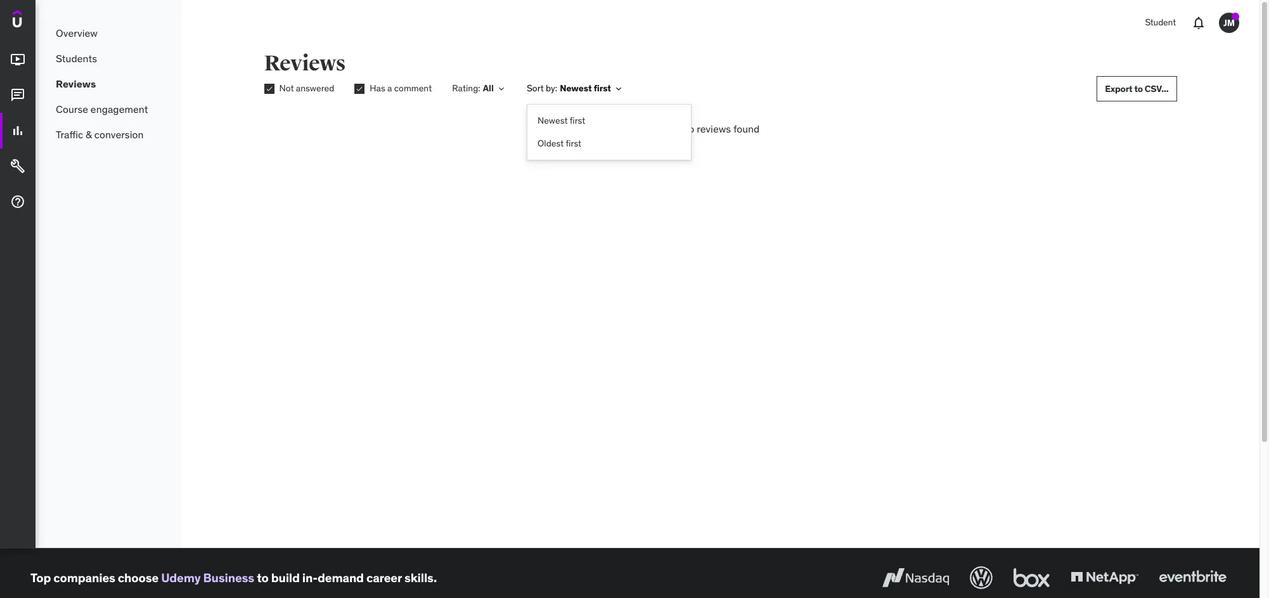 Task type: vqa. For each thing, say whether or not it's contained in the screenshot.
answered
yes



Task type: locate. For each thing, give the bounding box(es) containing it.
oldest first
[[538, 137, 582, 149]]

rating: all
[[452, 83, 494, 94]]

udemy
[[161, 570, 201, 585]]

first up newest first button
[[594, 83, 611, 94]]

1 horizontal spatial to
[[1135, 83, 1144, 94]]

xsmall image up newest first button
[[614, 84, 624, 94]]

export to csv...
[[1106, 83, 1169, 94]]

to
[[1135, 83, 1144, 94], [257, 570, 269, 585]]

2 medium image from the top
[[10, 88, 25, 103]]

jm link
[[1215, 8, 1245, 38]]

xsmall image left not
[[264, 84, 274, 94]]

course
[[56, 103, 88, 115]]

1 vertical spatial to
[[257, 570, 269, 585]]

newest first
[[538, 115, 586, 126]]

companies
[[53, 570, 115, 585]]

0 vertical spatial newest
[[560, 83, 592, 94]]

newest first button
[[528, 110, 691, 132]]

1 vertical spatial newest
[[538, 115, 568, 126]]

traffic & conversion link
[[36, 122, 181, 147]]

first inside newest first button
[[570, 115, 586, 126]]

1 medium image from the top
[[10, 123, 25, 138]]

to left csv...
[[1135, 83, 1144, 94]]

first inside oldest first button
[[566, 137, 582, 149]]

conversion
[[94, 128, 144, 141]]

xsmall image for newest first
[[614, 84, 624, 94]]

newest up 'oldest'
[[538, 115, 568, 126]]

eventbrite image
[[1157, 564, 1230, 592]]

export to csv... button
[[1098, 76, 1178, 101]]

no
[[682, 122, 695, 135]]

first for newest first
[[570, 115, 586, 126]]

first for oldest first
[[566, 137, 582, 149]]

overview
[[56, 27, 98, 39]]

oldest
[[538, 137, 564, 149]]

first right 'oldest'
[[566, 137, 582, 149]]

has a comment
[[370, 83, 432, 94]]

first up the oldest first
[[570, 115, 586, 126]]

engagement
[[91, 103, 148, 115]]

in-
[[302, 570, 318, 585]]

1 xsmall image from the left
[[497, 84, 507, 94]]

1 vertical spatial medium image
[[10, 88, 25, 103]]

0 vertical spatial medium image
[[10, 123, 25, 138]]

reviews up not answered
[[264, 50, 346, 77]]

comment
[[394, 83, 432, 94]]

course engagement link
[[36, 96, 181, 122]]

xsmall image right all
[[497, 84, 507, 94]]

1 vertical spatial first
[[570, 115, 586, 126]]

2 xsmall image from the left
[[614, 84, 624, 94]]

0 vertical spatial to
[[1135, 83, 1144, 94]]

0 vertical spatial medium image
[[10, 52, 25, 67]]

medium image
[[10, 123, 25, 138], [10, 159, 25, 174]]

1 horizontal spatial xsmall image
[[497, 84, 507, 94]]

2 vertical spatial medium image
[[10, 194, 25, 209]]

1 vertical spatial medium image
[[10, 159, 25, 174]]

2 horizontal spatial xsmall image
[[614, 84, 624, 94]]

to left build
[[257, 570, 269, 585]]

medium image
[[10, 52, 25, 67], [10, 88, 25, 103], [10, 194, 25, 209]]

newest
[[560, 83, 592, 94], [538, 115, 568, 126]]

top
[[30, 570, 51, 585]]

reviews down "students"
[[56, 77, 96, 90]]

xsmall image for all
[[497, 84, 507, 94]]

reviews
[[264, 50, 346, 77], [56, 77, 96, 90]]

skills.
[[405, 570, 437, 585]]

xsmall image
[[497, 84, 507, 94], [614, 84, 624, 94], [264, 84, 274, 94]]

2 vertical spatial first
[[566, 137, 582, 149]]

reviews link
[[36, 71, 181, 96]]

first
[[594, 83, 611, 94], [570, 115, 586, 126], [566, 137, 582, 149]]

0 horizontal spatial xsmall image
[[264, 84, 274, 94]]

not answered
[[279, 83, 334, 94]]

newest right by:
[[560, 83, 592, 94]]



Task type: describe. For each thing, give the bounding box(es) containing it.
answered
[[296, 83, 334, 94]]

found
[[734, 122, 760, 135]]

rating:
[[452, 83, 481, 94]]

course engagement
[[56, 103, 148, 115]]

traffic & conversion
[[56, 128, 144, 141]]

udemy business link
[[161, 570, 254, 585]]

notifications image
[[1192, 15, 1207, 30]]

a
[[388, 83, 392, 94]]

volkswagen image
[[968, 564, 996, 592]]

nasdaq image
[[880, 564, 953, 592]]

export
[[1106, 83, 1133, 94]]

not
[[279, 83, 294, 94]]

student link
[[1138, 8, 1184, 38]]

students link
[[36, 46, 181, 71]]

overview link
[[36, 20, 181, 46]]

0 vertical spatial first
[[594, 83, 611, 94]]

0 horizontal spatial to
[[257, 570, 269, 585]]

top companies choose udemy business to build in-demand career skills.
[[30, 570, 437, 585]]

by:
[[546, 83, 558, 94]]

career
[[367, 570, 402, 585]]

no reviews found
[[682, 122, 760, 135]]

3 medium image from the top
[[10, 194, 25, 209]]

has
[[370, 83, 385, 94]]

2 medium image from the top
[[10, 159, 25, 174]]

all
[[483, 83, 494, 94]]

reviews
[[697, 122, 731, 135]]

choose
[[118, 570, 159, 585]]

newest inside button
[[538, 115, 568, 126]]

sort by: newest first
[[527, 83, 611, 94]]

&
[[86, 128, 92, 141]]

3 xsmall image from the left
[[264, 84, 274, 94]]

you have alerts image
[[1232, 13, 1240, 20]]

1 medium image from the top
[[10, 52, 25, 67]]

business
[[203, 570, 254, 585]]

jm
[[1224, 17, 1236, 28]]

to inside button
[[1135, 83, 1144, 94]]

sort
[[527, 83, 544, 94]]

0 horizontal spatial reviews
[[56, 77, 96, 90]]

demand
[[318, 570, 364, 585]]

1 horizontal spatial reviews
[[264, 50, 346, 77]]

traffic
[[56, 128, 83, 141]]

students
[[56, 52, 97, 65]]

csv...
[[1145, 83, 1169, 94]]

box image
[[1011, 564, 1054, 592]]

xsmall image
[[355, 84, 365, 94]]

udemy image
[[13, 10, 70, 32]]

netapp image
[[1069, 564, 1142, 592]]

build
[[271, 570, 300, 585]]

oldest first button
[[528, 132, 691, 155]]

student
[[1146, 17, 1177, 28]]



